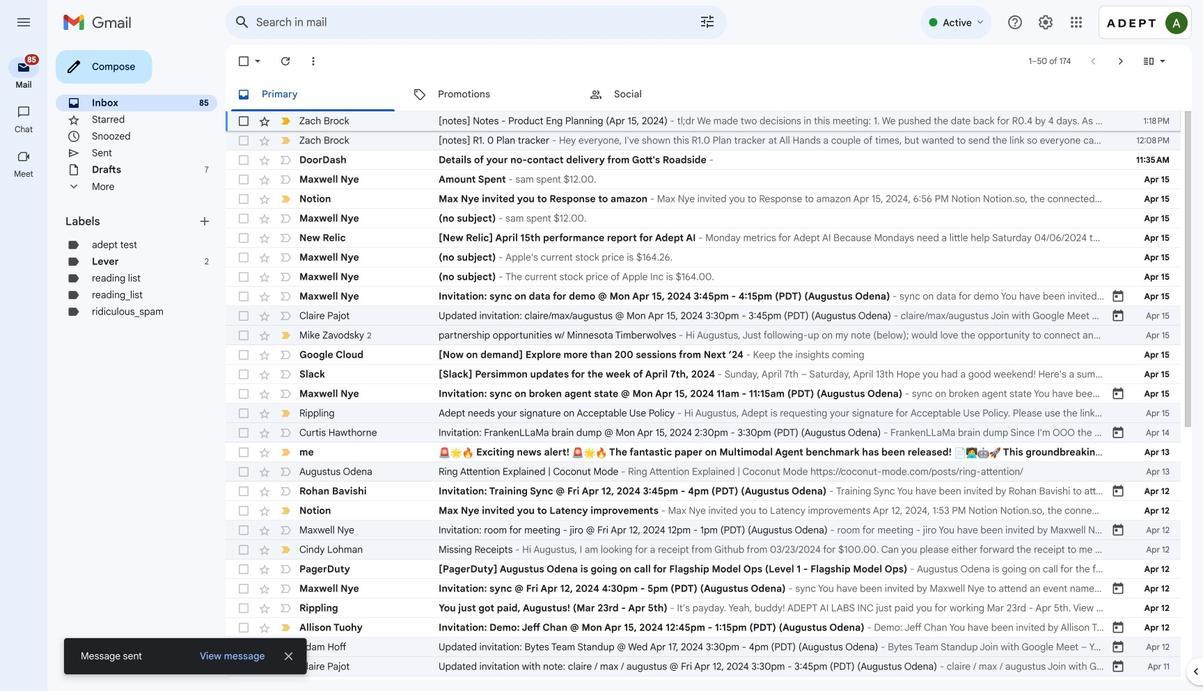 Task type: locate. For each thing, give the bounding box(es) containing it.
2 row from the top
[[226, 131, 1181, 150]]

2 🚨 image from the left
[[572, 447, 584, 459]]

6 row from the top
[[226, 209, 1181, 228]]

main content
[[226, 45, 1203, 691]]

14 row from the top
[[226, 365, 1181, 384]]

advanced search options image
[[693, 8, 721, 36]]

2 calendar event image from the top
[[1111, 387, 1125, 401]]

🔥 image
[[462, 447, 474, 459], [595, 447, 607, 459]]

10 row from the top
[[226, 287, 1181, 306]]

25 row from the top
[[226, 579, 1181, 599]]

calendar event image for 10th "row" from the top of the page
[[1111, 290, 1125, 304]]

28 row from the top
[[226, 638, 1181, 657]]

toggle split pane mode image
[[1142, 54, 1156, 68]]

🚨 image
[[439, 447, 450, 459], [572, 447, 584, 459]]

17 row from the top
[[226, 423, 1181, 443]]

primary tab
[[226, 78, 400, 111]]

9 row from the top
[[226, 267, 1181, 287]]

0 horizontal spatial 🔥 image
[[462, 447, 474, 459]]

tab list
[[226, 78, 1192, 111]]

older image
[[1114, 54, 1128, 68]]

🧑‍💻 image
[[966, 447, 978, 459]]

1 calendar event image from the top
[[1111, 290, 1125, 304]]

Search in mail text field
[[256, 15, 660, 29]]

19 row from the top
[[226, 462, 1181, 482]]

None checkbox
[[237, 153, 251, 167], [237, 173, 251, 187], [237, 212, 251, 226], [237, 251, 251, 265], [237, 348, 251, 362], [237, 426, 251, 440], [237, 504, 251, 518], [237, 543, 251, 557], [237, 680, 251, 691], [237, 153, 251, 167], [237, 173, 251, 187], [237, 212, 251, 226], [237, 251, 251, 265], [237, 348, 251, 362], [237, 426, 251, 440], [237, 504, 251, 518], [237, 543, 251, 557], [237, 680, 251, 691]]

None checkbox
[[237, 54, 251, 68], [237, 114, 251, 128], [237, 134, 251, 148], [237, 192, 251, 206], [237, 231, 251, 245], [237, 270, 251, 284], [237, 290, 251, 304], [237, 309, 251, 323], [237, 329, 251, 343], [237, 368, 251, 382], [237, 387, 251, 401], [237, 407, 251, 421], [237, 446, 251, 460], [237, 465, 251, 479], [237, 485, 251, 498], [237, 524, 251, 537], [237, 563, 251, 576], [237, 582, 251, 596], [237, 602, 251, 615], [237, 621, 251, 635], [237, 54, 251, 68], [237, 114, 251, 128], [237, 134, 251, 148], [237, 192, 251, 206], [237, 231, 251, 245], [237, 270, 251, 284], [237, 290, 251, 304], [237, 309, 251, 323], [237, 329, 251, 343], [237, 368, 251, 382], [237, 387, 251, 401], [237, 407, 251, 421], [237, 446, 251, 460], [237, 465, 251, 479], [237, 485, 251, 498], [237, 524, 251, 537], [237, 563, 251, 576], [237, 582, 251, 596], [237, 602, 251, 615], [237, 621, 251, 635]]

search in mail image
[[230, 10, 255, 35]]

refresh image
[[278, 54, 292, 68]]

1 🚨 image from the left
[[439, 447, 450, 459]]

support image
[[1007, 14, 1023, 31]]

8 row from the top
[[226, 248, 1181, 267]]

0 horizontal spatial 🚨 image
[[439, 447, 450, 459]]

23 row from the top
[[226, 540, 1181, 560]]

calendar event image
[[1111, 290, 1125, 304], [1111, 387, 1125, 401]]

15 row from the top
[[226, 384, 1181, 404]]

row
[[226, 111, 1181, 131], [226, 131, 1181, 150], [226, 150, 1181, 170], [226, 170, 1181, 189], [226, 189, 1181, 209], [226, 209, 1181, 228], [226, 228, 1181, 248], [226, 248, 1181, 267], [226, 267, 1181, 287], [226, 287, 1181, 306], [226, 306, 1181, 326], [226, 326, 1181, 345], [226, 345, 1181, 365], [226, 365, 1181, 384], [226, 384, 1181, 404], [226, 404, 1181, 423], [226, 423, 1181, 443], [226, 443, 1203, 462], [226, 462, 1181, 482], [226, 482, 1181, 501], [226, 501, 1181, 521], [226, 521, 1181, 540], [226, 540, 1181, 560], [226, 560, 1181, 579], [226, 579, 1181, 599], [226, 599, 1181, 618], [226, 618, 1181, 638], [226, 638, 1181, 657], [226, 657, 1181, 677], [226, 677, 1181, 691]]

1 horizontal spatial 🔥 image
[[595, 447, 607, 459]]

heading
[[0, 79, 47, 91], [0, 124, 47, 135], [0, 168, 47, 180], [65, 214, 198, 228]]

calendar event image
[[1111, 309, 1125, 323]]

navigation
[[0, 45, 49, 691]]

22 row from the top
[[226, 521, 1181, 540]]

1 horizontal spatial 🚨 image
[[572, 447, 584, 459]]

5 row from the top
[[226, 189, 1181, 209]]

not important switch
[[278, 660, 292, 674]]

🚀 image
[[989, 447, 1001, 459]]

promotions tab
[[402, 78, 577, 111]]

20 row from the top
[[226, 482, 1181, 501]]

1 vertical spatial calendar event image
[[1111, 387, 1125, 401]]

alert
[[22, 32, 1181, 675]]

0 vertical spatial calendar event image
[[1111, 290, 1125, 304]]

social tab
[[578, 78, 753, 111]]



Task type: vqa. For each thing, say whether or not it's contained in the screenshot.
Jul 28
no



Task type: describe. For each thing, give the bounding box(es) containing it.
Search in mail search field
[[226, 6, 727, 39]]

🌟 image
[[450, 447, 462, 459]]

📄 image
[[954, 447, 966, 459]]

🌟 image
[[584, 447, 595, 459]]

calendar event image for 16th "row" from the bottom of the page
[[1111, 387, 1125, 401]]

gmail image
[[63, 8, 139, 36]]

26 row from the top
[[226, 599, 1181, 618]]

2 🔥 image from the left
[[595, 447, 607, 459]]

16 row from the top
[[226, 404, 1181, 423]]

24 row from the top
[[226, 560, 1181, 579]]

21 row from the top
[[226, 501, 1181, 521]]

27 row from the top
[[226, 618, 1181, 638]]

1 row from the top
[[226, 111, 1181, 131]]

important according to google magic. switch
[[278, 641, 292, 654]]

30 row from the top
[[226, 677, 1181, 691]]

7 row from the top
[[226, 228, 1181, 248]]

3 row from the top
[[226, 150, 1181, 170]]

settings image
[[1037, 14, 1054, 31]]

12 row from the top
[[226, 326, 1181, 345]]

thu, apr 11, 2024, 8:15 pm element
[[1146, 680, 1170, 691]]

🤖 image
[[978, 447, 989, 459]]

13 row from the top
[[226, 345, 1181, 365]]

1 🔥 image from the left
[[462, 447, 474, 459]]

more email options image
[[306, 54, 320, 68]]

18 row from the top
[[226, 443, 1203, 462]]

11 row from the top
[[226, 306, 1181, 326]]

main menu image
[[15, 14, 32, 31]]

4 row from the top
[[226, 170, 1181, 189]]

29 row from the top
[[226, 657, 1181, 677]]



